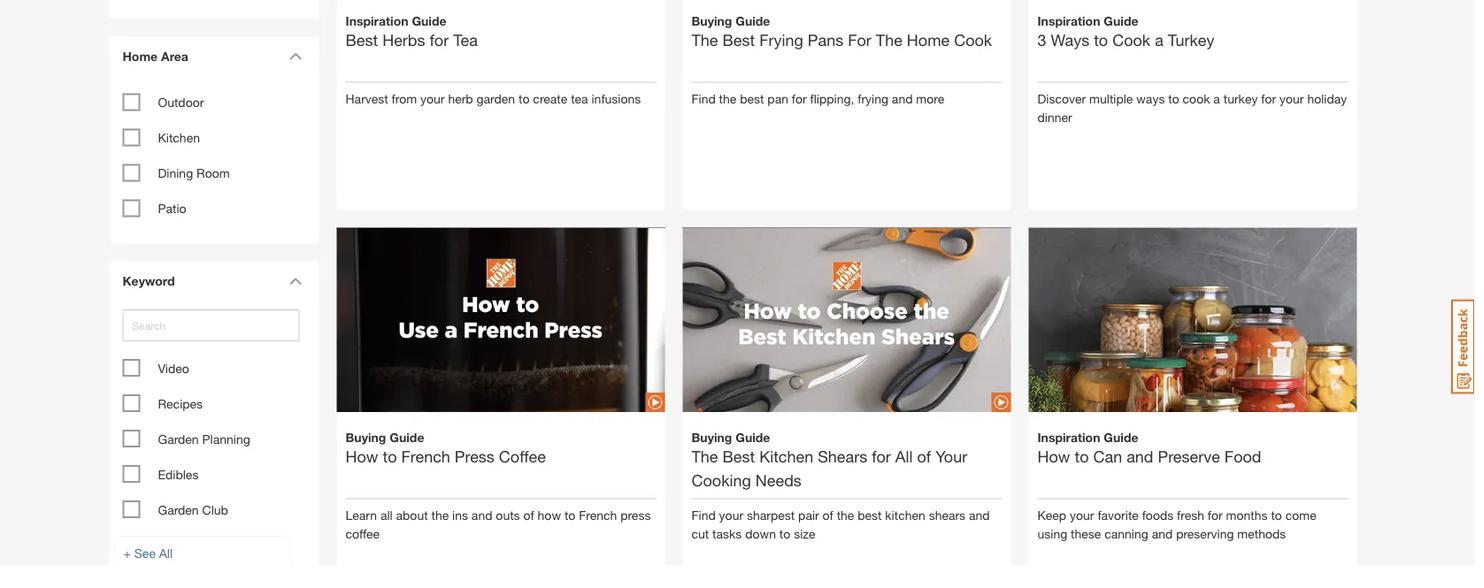 Task type: locate. For each thing, give the bounding box(es) containing it.
2 horizontal spatial of
[[917, 447, 931, 466]]

0 horizontal spatial of
[[523, 509, 534, 523]]

your up "tasks"
[[719, 509, 744, 523]]

1 horizontal spatial best
[[858, 509, 882, 523]]

outs
[[496, 509, 520, 523]]

for inside the keep your favorite foods fresh for months to come using these canning and preserving methods
[[1208, 509, 1223, 523]]

to left can
[[1075, 447, 1089, 466]]

inspiration inside inspiration guide 3 ways to cook a turkey
[[1038, 13, 1101, 28]]

a left turkey
[[1155, 30, 1164, 49]]

to left cook
[[1168, 92, 1179, 106]]

tasks
[[713, 527, 742, 542]]

1 horizontal spatial cook
[[1113, 30, 1151, 49]]

of left your
[[917, 447, 931, 466]]

for right "turkey"
[[1261, 92, 1276, 106]]

0 vertical spatial french
[[401, 447, 450, 466]]

how left can
[[1038, 447, 1070, 466]]

home area button
[[114, 36, 308, 76]]

harvest
[[346, 92, 388, 106]]

flipping,
[[810, 92, 854, 106]]

harvest from your herb garden to create tea infusions
[[346, 92, 641, 106]]

to
[[1094, 30, 1108, 49], [519, 92, 530, 106], [1168, 92, 1179, 106], [383, 447, 397, 466], [1075, 447, 1089, 466], [565, 509, 576, 523], [1271, 509, 1282, 523], [780, 527, 791, 542]]

buying inside the buying guide the best kitchen shears for all of your cooking needs
[[692, 430, 732, 445]]

dinner
[[1038, 110, 1072, 125]]

turkey
[[1224, 92, 1258, 106]]

0 horizontal spatial kitchen
[[158, 130, 200, 145]]

1 horizontal spatial a
[[1214, 92, 1220, 106]]

1 horizontal spatial kitchen
[[885, 509, 926, 523]]

find for the best frying pans for the home cook
[[692, 92, 716, 106]]

how inside inspiration guide how to can and preserve food
[[1038, 447, 1070, 466]]

the left frying
[[692, 30, 718, 49]]

to left size
[[780, 527, 791, 542]]

to left create
[[519, 92, 530, 106]]

inspiration inside inspiration guide how to can and preserve food
[[1038, 430, 1101, 445]]

to right ways
[[1094, 30, 1108, 49]]

the best kitchen shears for all of your cooking needs image
[[683, 197, 1011, 444]]

inspiration up can
[[1038, 430, 1101, 445]]

inspiration
[[346, 13, 408, 28], [1038, 13, 1101, 28], [1038, 430, 1101, 445]]

1 how from the left
[[346, 447, 378, 466]]

all left your
[[896, 447, 913, 466]]

1 horizontal spatial of
[[823, 509, 833, 523]]

of inside find your sharpest pair of the best kitchen shears and cut tasks down to size
[[823, 509, 833, 523]]

guide inside inspiration guide best herbs for tea
[[412, 13, 447, 28]]

2 garden from the top
[[158, 502, 199, 517]]

garden
[[158, 432, 199, 446], [158, 502, 199, 517]]

of inside learn all about the ins and outs of how to french press coffee
[[523, 509, 534, 523]]

press
[[621, 509, 651, 523]]

your
[[420, 92, 445, 106], [1280, 92, 1304, 106], [719, 509, 744, 523], [1070, 509, 1094, 523]]

find
[[692, 92, 716, 106], [692, 509, 716, 523]]

cook left 3
[[954, 30, 992, 49]]

0 vertical spatial all
[[896, 447, 913, 466]]

of right pair
[[823, 509, 833, 523]]

create
[[533, 92, 568, 106]]

for left tea
[[430, 30, 449, 49]]

home up more on the right
[[907, 30, 950, 49]]

1 horizontal spatial all
[[896, 447, 913, 466]]

to up all
[[383, 447, 397, 466]]

best right pair
[[858, 509, 882, 523]]

find inside find your sharpest pair of the best kitchen shears and cut tasks down to size
[[692, 509, 716, 523]]

kitchen
[[759, 447, 814, 466]]

pan
[[768, 92, 789, 106]]

how inside buying guide how to french press coffee
[[346, 447, 378, 466]]

favorite
[[1098, 509, 1139, 523]]

caret icon image inside home area button
[[289, 52, 302, 60]]

club
[[202, 502, 228, 517]]

your left herb
[[420, 92, 445, 106]]

needs
[[756, 471, 802, 490]]

the
[[692, 30, 718, 49], [876, 30, 903, 49], [692, 447, 718, 466]]

best inside the buying guide the best kitchen shears for all of your cooking needs
[[723, 447, 755, 466]]

kitchen
[[158, 130, 200, 145], [885, 509, 926, 523]]

the left ins
[[431, 509, 449, 523]]

0 vertical spatial find
[[692, 92, 716, 106]]

inspiration for herbs
[[346, 13, 408, 28]]

and inside the keep your favorite foods fresh for months to come using these canning and preserving methods
[[1152, 527, 1173, 542]]

to right how
[[565, 509, 576, 523]]

1 horizontal spatial home
[[907, 30, 950, 49]]

best
[[346, 30, 378, 49], [723, 30, 755, 49], [723, 447, 755, 466]]

a inside discover multiple ways to cook a turkey for your holiday dinner
[[1214, 92, 1220, 106]]

home
[[907, 30, 950, 49], [123, 49, 158, 63]]

best left the pan on the right top
[[740, 92, 764, 106]]

room
[[197, 166, 230, 180]]

the
[[719, 92, 737, 106], [431, 509, 449, 523], [837, 509, 854, 523]]

frying
[[858, 92, 889, 106]]

find left the pan on the right top
[[692, 92, 716, 106]]

all
[[896, 447, 913, 466], [159, 546, 173, 561]]

guide
[[412, 13, 447, 28], [736, 13, 770, 28], [1104, 13, 1139, 28], [390, 430, 424, 445], [736, 430, 770, 445], [1104, 430, 1139, 445]]

for right the pan on the right top
[[792, 92, 807, 106]]

guide inside inspiration guide 3 ways to cook a turkey
[[1104, 13, 1139, 28]]

keep
[[1038, 509, 1067, 523]]

for up preserving
[[1208, 509, 1223, 523]]

guide inside buying guide the best frying pans for the home cook
[[736, 13, 770, 28]]

2 find from the top
[[692, 509, 716, 523]]

2 how from the left
[[1038, 447, 1070, 466]]

all right the see
[[159, 546, 173, 561]]

kitchen down outdoor
[[158, 130, 200, 145]]

0 horizontal spatial home
[[123, 49, 158, 63]]

cook left turkey
[[1113, 30, 1151, 49]]

and right shears
[[969, 509, 990, 523]]

a
[[1155, 30, 1164, 49], [1214, 92, 1220, 106]]

buying inside buying guide how to french press coffee
[[346, 430, 386, 445]]

1 find from the top
[[692, 92, 716, 106]]

and inside find your sharpest pair of the best kitchen shears and cut tasks down to size
[[969, 509, 990, 523]]

and down foods
[[1152, 527, 1173, 542]]

guide inside buying guide how to french press coffee
[[390, 430, 424, 445]]

1 vertical spatial find
[[692, 509, 716, 523]]

your up these
[[1070, 509, 1094, 523]]

0 horizontal spatial cook
[[954, 30, 992, 49]]

and right ins
[[472, 509, 492, 523]]

how for how to french press coffee
[[346, 447, 378, 466]]

1 horizontal spatial how
[[1038, 447, 1070, 466]]

guide for kitchen
[[736, 430, 770, 445]]

for right shears
[[872, 447, 891, 466]]

canning
[[1105, 527, 1149, 542]]

dining
[[158, 166, 193, 180]]

coffee
[[346, 527, 380, 542]]

buying for the best kitchen shears for all of your cooking needs
[[692, 430, 732, 445]]

best up cooking
[[723, 447, 755, 466]]

1 vertical spatial garden
[[158, 502, 199, 517]]

feedback link image
[[1451, 299, 1475, 395]]

1 vertical spatial kitchen
[[885, 509, 926, 523]]

guide up kitchen
[[736, 430, 770, 445]]

0 horizontal spatial all
[[159, 546, 173, 561]]

+ see all
[[123, 546, 173, 561]]

1 vertical spatial all
[[159, 546, 173, 561]]

inspiration up ways
[[1038, 13, 1101, 28]]

guide inside inspiration guide how to can and preserve food
[[1104, 430, 1139, 445]]

turkey
[[1168, 30, 1215, 49]]

home area
[[123, 49, 188, 63]]

0 horizontal spatial french
[[401, 447, 450, 466]]

guide up can
[[1104, 430, 1139, 445]]

0 vertical spatial a
[[1155, 30, 1164, 49]]

best left frying
[[723, 30, 755, 49]]

kitchen left shears
[[885, 509, 926, 523]]

0 vertical spatial caret icon image
[[289, 52, 302, 60]]

buying guide how to french press coffee
[[346, 430, 546, 466]]

home inside buying guide the best frying pans for the home cook
[[907, 30, 950, 49]]

0 vertical spatial best
[[740, 92, 764, 106]]

of left how
[[523, 509, 534, 523]]

sharpest
[[747, 509, 795, 523]]

and right can
[[1127, 447, 1154, 466]]

the left the pan on the right top
[[719, 92, 737, 106]]

caret icon image inside the keyword button
[[289, 277, 302, 285]]

garden
[[477, 92, 515, 106]]

how up learn
[[346, 447, 378, 466]]

1 vertical spatial caret icon image
[[289, 277, 302, 285]]

for inside inspiration guide best herbs for tea
[[430, 30, 449, 49]]

guide inside the buying guide the best kitchen shears for all of your cooking needs
[[736, 430, 770, 445]]

guide up about
[[390, 430, 424, 445]]

0 horizontal spatial best
[[740, 92, 764, 106]]

home left 'area'
[[123, 49, 158, 63]]

these
[[1071, 527, 1101, 542]]

find for the best kitchen shears for all of your cooking needs
[[692, 509, 716, 523]]

caret icon image
[[289, 52, 302, 60], [289, 277, 302, 285]]

garden down "edibles"
[[158, 502, 199, 517]]

caret icon image for keyword
[[289, 277, 302, 285]]

the right pair
[[837, 509, 854, 523]]

1 cook from the left
[[954, 30, 992, 49]]

2 cook from the left
[[1113, 30, 1151, 49]]

1 vertical spatial best
[[858, 509, 882, 523]]

area
[[161, 49, 188, 63]]

best left herbs at the top of the page
[[346, 30, 378, 49]]

inspiration inside inspiration guide best herbs for tea
[[346, 13, 408, 28]]

guide for frying
[[736, 13, 770, 28]]

0 horizontal spatial how
[[346, 447, 378, 466]]

about
[[396, 509, 428, 523]]

french
[[401, 447, 450, 466], [579, 509, 617, 523]]

to up methods
[[1271, 509, 1282, 523]]

the up cooking
[[692, 447, 718, 466]]

1 vertical spatial a
[[1214, 92, 1220, 106]]

2 caret icon image from the top
[[289, 277, 302, 285]]

0 horizontal spatial a
[[1155, 30, 1164, 49]]

1 vertical spatial french
[[579, 509, 617, 523]]

0 horizontal spatial the
[[431, 509, 449, 523]]

best inside buying guide the best frying pans for the home cook
[[723, 30, 755, 49]]

a right cook
[[1214, 92, 1220, 106]]

pans
[[808, 30, 844, 49]]

your inside discover multiple ways to cook a turkey for your holiday dinner
[[1280, 92, 1304, 106]]

all inside the buying guide the best kitchen shears for all of your cooking needs
[[896, 447, 913, 466]]

and inside inspiration guide how to can and preserve food
[[1127, 447, 1154, 466]]

find up cut at the bottom of page
[[692, 509, 716, 523]]

1 garden from the top
[[158, 432, 199, 446]]

shears
[[818, 447, 867, 466]]

1 horizontal spatial french
[[579, 509, 617, 523]]

french inside buying guide how to french press coffee
[[401, 447, 450, 466]]

guide up herbs at the top of the page
[[412, 13, 447, 28]]

inspiration up herbs at the top of the page
[[346, 13, 408, 28]]

and left more on the right
[[892, 92, 913, 106]]

garden up "edibles"
[[158, 432, 199, 446]]

down
[[745, 527, 776, 542]]

buying
[[692, 13, 732, 28], [346, 430, 386, 445], [692, 430, 732, 445]]

how for how to can and preserve food
[[1038, 447, 1070, 466]]

your left holiday
[[1280, 92, 1304, 106]]

cook
[[954, 30, 992, 49], [1113, 30, 1151, 49]]

and
[[892, 92, 913, 106], [1127, 447, 1154, 466], [472, 509, 492, 523], [969, 509, 990, 523], [1152, 527, 1173, 542]]

for
[[848, 30, 872, 49]]

1 caret icon image from the top
[[289, 52, 302, 60]]

guide up 'multiple' at the right
[[1104, 13, 1139, 28]]

the for the best kitchen shears for all of your cooking needs
[[692, 447, 718, 466]]

holiday
[[1308, 92, 1347, 106]]

guide up frying
[[736, 13, 770, 28]]

2 horizontal spatial the
[[837, 509, 854, 523]]

the inside the buying guide the best kitchen shears for all of your cooking needs
[[692, 447, 718, 466]]

0 vertical spatial kitchen
[[158, 130, 200, 145]]

of
[[917, 447, 931, 466], [523, 509, 534, 523], [823, 509, 833, 523]]

buying inside buying guide the best frying pans for the home cook
[[692, 13, 732, 28]]

0 vertical spatial garden
[[158, 432, 199, 446]]



Task type: vqa. For each thing, say whether or not it's contained in the screenshot.
The ( within $ 279 00 $ 349 . 00 Save $ 70 . 00 ( 20 %)
no



Task type: describe. For each thing, give the bounding box(es) containing it.
inspiration guide how to can and preserve food
[[1038, 430, 1262, 466]]

methods
[[1238, 527, 1286, 542]]

the for the best frying pans for the home cook
[[692, 30, 718, 49]]

discover multiple ways to cook a turkey for your holiday dinner
[[1038, 92, 1347, 125]]

Search search field
[[123, 310, 300, 342]]

cook inside inspiration guide 3 ways to cook a turkey
[[1113, 30, 1151, 49]]

the inside learn all about the ins and outs of how to french press coffee
[[431, 509, 449, 523]]

home inside button
[[123, 49, 158, 63]]

inspiration for to
[[1038, 430, 1101, 445]]

buying guide the best kitchen shears for all of your cooking needs
[[692, 430, 967, 490]]

inspiration guide 3 ways to cook a turkey
[[1038, 13, 1215, 49]]

patio
[[158, 201, 186, 216]]

for inside discover multiple ways to cook a turkey for your holiday dinner
[[1261, 92, 1276, 106]]

guide for can
[[1104, 430, 1139, 445]]

tea
[[453, 30, 478, 49]]

all
[[380, 509, 393, 523]]

fresh
[[1177, 509, 1204, 523]]

your
[[936, 447, 967, 466]]

cooking
[[692, 471, 751, 490]]

buying guide the best frying pans for the home cook
[[692, 13, 992, 49]]

best for the best kitchen shears for all of your cooking needs
[[723, 447, 755, 466]]

learn
[[346, 509, 377, 523]]

1 horizontal spatial the
[[719, 92, 737, 106]]

size
[[794, 527, 816, 542]]

coffee
[[499, 447, 546, 466]]

months
[[1226, 509, 1268, 523]]

of inside the buying guide the best kitchen shears for all of your cooking needs
[[917, 447, 931, 466]]

best for the best frying pans for the home cook
[[723, 30, 755, 49]]

dining room
[[158, 166, 230, 180]]

to inside inspiration guide 3 ways to cook a turkey
[[1094, 30, 1108, 49]]

learn all about the ins and outs of how to french press coffee
[[346, 509, 651, 542]]

cook
[[1183, 92, 1210, 106]]

foods
[[1142, 509, 1174, 523]]

cook inside buying guide the best frying pans for the home cook
[[954, 30, 992, 49]]

to inside buying guide how to french press coffee
[[383, 447, 397, 466]]

infusions
[[592, 92, 641, 106]]

outdoor
[[158, 95, 204, 110]]

recipes
[[158, 396, 203, 411]]

press
[[455, 447, 495, 466]]

inspiration guide best herbs for tea
[[346, 13, 478, 49]]

tea
[[571, 92, 588, 106]]

multiple
[[1090, 92, 1133, 106]]

preserve
[[1158, 447, 1220, 466]]

all inside 'button'
[[159, 546, 173, 561]]

your inside the keep your favorite foods fresh for months to come using these canning and preserving methods
[[1070, 509, 1094, 523]]

+
[[123, 546, 131, 561]]

kitchen inside find your sharpest pair of the best kitchen shears and cut tasks down to size
[[885, 509, 926, 523]]

french inside learn all about the ins and outs of how to french press coffee
[[579, 509, 617, 523]]

discover
[[1038, 92, 1086, 106]]

the right for
[[876, 30, 903, 49]]

3
[[1038, 30, 1047, 49]]

find the best pan for flipping, frying and more
[[692, 92, 945, 106]]

herb
[[448, 92, 473, 106]]

how
[[538, 509, 561, 523]]

a inside inspiration guide 3 ways to cook a turkey
[[1155, 30, 1164, 49]]

inspiration for ways
[[1038, 13, 1101, 28]]

shears
[[929, 509, 966, 523]]

buying for the best frying pans for the home cook
[[692, 13, 732, 28]]

find your sharpest pair of the best kitchen shears and cut tasks down to size
[[692, 509, 990, 542]]

keyword
[[123, 274, 175, 289]]

to inside the keep your favorite foods fresh for months to come using these canning and preserving methods
[[1271, 509, 1282, 523]]

keyword button
[[114, 262, 308, 301]]

preserving
[[1176, 527, 1234, 542]]

keep your favorite foods fresh for months to come using these canning and preserving methods
[[1038, 509, 1317, 542]]

come
[[1286, 509, 1317, 523]]

see
[[134, 546, 156, 561]]

using
[[1038, 527, 1068, 542]]

video
[[158, 361, 189, 375]]

guide for to
[[1104, 13, 1139, 28]]

ways
[[1051, 30, 1090, 49]]

to inside inspiration guide how to can and preserve food
[[1075, 447, 1089, 466]]

garden planning
[[158, 432, 250, 446]]

best inside find your sharpest pair of the best kitchen shears and cut tasks down to size
[[858, 509, 882, 523]]

caret icon image for home area
[[289, 52, 302, 60]]

to inside discover multiple ways to cook a turkey for your holiday dinner
[[1168, 92, 1179, 106]]

edibles
[[158, 467, 199, 482]]

to inside learn all about the ins and outs of how to french press coffee
[[565, 509, 576, 523]]

more
[[916, 92, 945, 106]]

to inside find your sharpest pair of the best kitchen shears and cut tasks down to size
[[780, 527, 791, 542]]

ways
[[1137, 92, 1165, 106]]

how to can and preserve food image
[[1029, 197, 1357, 526]]

garden for garden planning
[[158, 432, 199, 446]]

guide for for
[[412, 13, 447, 28]]

for inside the buying guide the best kitchen shears for all of your cooking needs
[[872, 447, 891, 466]]

the inside find your sharpest pair of the best kitchen shears and cut tasks down to size
[[837, 509, 854, 523]]

best inside inspiration guide best herbs for tea
[[346, 30, 378, 49]]

frying
[[759, 30, 803, 49]]

garden club
[[158, 502, 228, 517]]

garden for garden club
[[158, 502, 199, 517]]

pair
[[798, 509, 819, 523]]

how to french press coffee image
[[337, 197, 665, 444]]

food
[[1225, 447, 1262, 466]]

your inside find your sharpest pair of the best kitchen shears and cut tasks down to size
[[719, 509, 744, 523]]

can
[[1093, 447, 1122, 466]]

and inside learn all about the ins and outs of how to french press coffee
[[472, 509, 492, 523]]

+ see all button
[[114, 536, 291, 566]]

buying for how to french press coffee
[[346, 430, 386, 445]]

ins
[[452, 509, 468, 523]]

planning
[[202, 432, 250, 446]]

herbs
[[382, 30, 425, 49]]

cut
[[692, 527, 709, 542]]

guide for french
[[390, 430, 424, 445]]

from
[[392, 92, 417, 106]]



